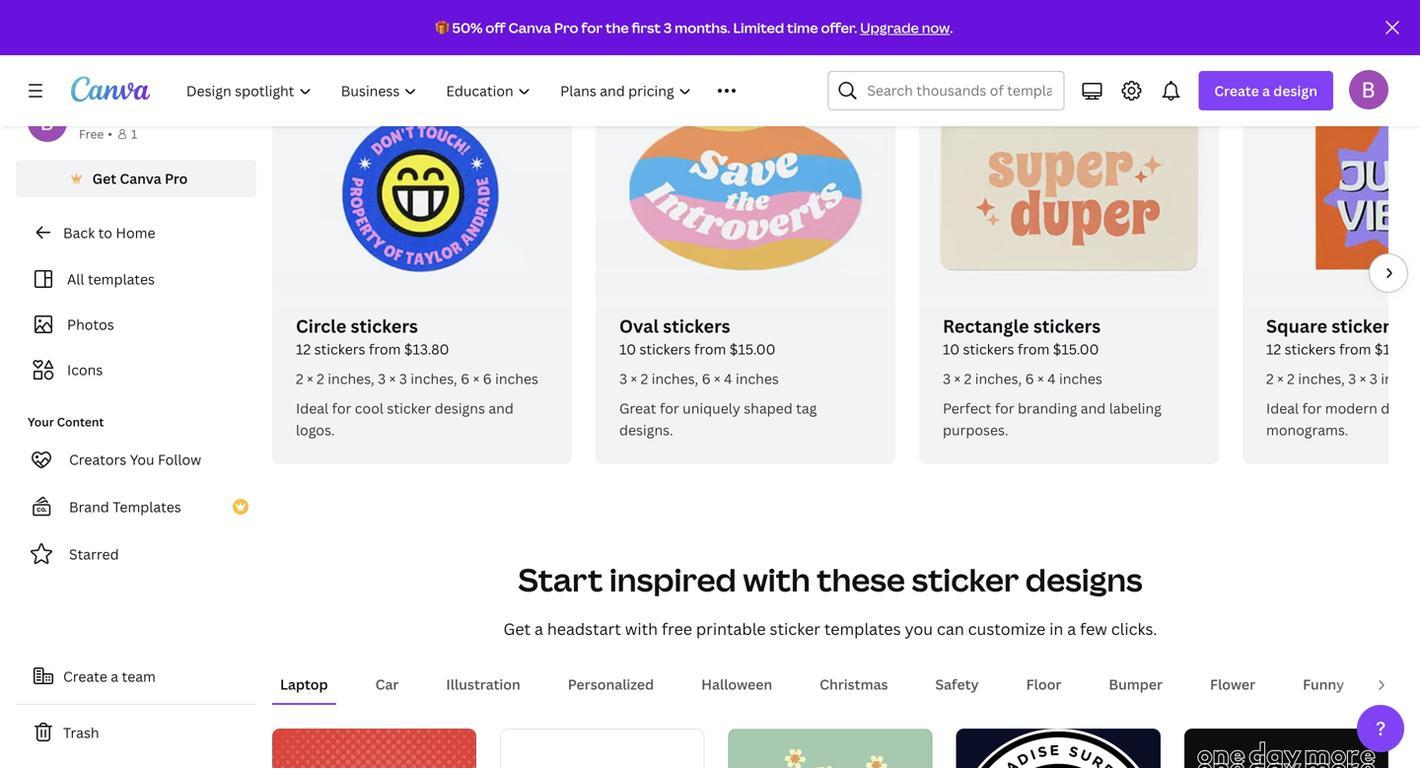 Task type: locate. For each thing, give the bounding box(es) containing it.
get down •
[[92, 169, 116, 188]]

0 horizontal spatial ideal
[[296, 399, 329, 418]]

1 vertical spatial designs
[[1026, 558, 1143, 601]]

1 horizontal spatial canva
[[508, 18, 551, 37]]

modern
[[1325, 399, 1378, 418]]

free •
[[79, 126, 112, 142]]

2 for square
[[1287, 369, 1295, 388]]

0 vertical spatial get
[[92, 169, 116, 188]]

4 for oval stickers
[[724, 369, 732, 388]]

3 2 from the left
[[641, 369, 648, 388]]

$15.00 down oval stickers link at top
[[730, 340, 776, 359]]

for left the
[[581, 18, 603, 37]]

circle stickers 12 stickers from $13.80
[[296, 314, 449, 359]]

you
[[905, 618, 933, 640]]

2 12 from the left
[[1266, 340, 1281, 359]]

1 vertical spatial pro
[[165, 169, 188, 188]]

get for get a headstart with free printable sticker templates you can customize in a few clicks.
[[504, 618, 531, 640]]

a for headstart
[[535, 618, 543, 640]]

4 from from the left
[[1339, 340, 1372, 359]]

and left labeling
[[1081, 399, 1106, 418]]

0 horizontal spatial design
[[1274, 81, 1318, 100]]

get canva pro
[[92, 169, 188, 188]]

1 vertical spatial get
[[504, 618, 531, 640]]

ideal for modern design
[[1266, 399, 1420, 439]]

0 vertical spatial sticker
[[387, 399, 431, 418]]

create a design
[[1215, 81, 1318, 100]]

1 horizontal spatial with
[[743, 558, 811, 601]]

from left $13.80
[[369, 340, 401, 359]]

for for circle stickers
[[332, 399, 351, 418]]

a for design
[[1263, 81, 1270, 100]]

halloween
[[701, 675, 772, 694]]

12 for square stickers
[[1266, 340, 1281, 359]]

templates
[[88, 270, 155, 289], [824, 618, 901, 640]]

pro up back to home link
[[165, 169, 188, 188]]

1 ideal from the left
[[296, 399, 329, 418]]

6
[[461, 369, 470, 388], [483, 369, 492, 388], [702, 369, 711, 388], [1025, 369, 1034, 388]]

for left modern
[[1303, 399, 1322, 418]]

from down oval stickers link at top
[[694, 340, 726, 359]]

great
[[619, 399, 656, 418]]

10 inside rectangle stickers 10 stickers from $15.00
[[943, 340, 960, 359]]

None search field
[[828, 71, 1065, 110]]

1 horizontal spatial and
[[1081, 399, 1106, 418]]

pro inside button
[[165, 169, 188, 188]]

creators you follow
[[69, 450, 201, 469]]

2
[[296, 369, 303, 388], [317, 369, 324, 388], [641, 369, 648, 388], [964, 369, 972, 388], [1266, 369, 1274, 388], [1287, 369, 1295, 388]]

$15.00
[[730, 340, 776, 359], [1053, 340, 1099, 359]]

12 down circle
[[296, 340, 311, 359]]

0 horizontal spatial sticker
[[387, 399, 431, 418]]

1 horizontal spatial create
[[1215, 81, 1259, 100]]

from inside the circle stickers 12 stickers from $13.80
[[369, 340, 401, 359]]

1 vertical spatial sticker
[[912, 558, 1019, 601]]

1 6 from the left
[[461, 369, 470, 388]]

get
[[92, 169, 116, 188], [504, 618, 531, 640]]

0 vertical spatial templates
[[88, 270, 155, 289]]

2 10 from the left
[[943, 340, 960, 359]]

pro left the
[[554, 18, 579, 37]]

inches for square
[[1381, 369, 1420, 388]]

1 vertical spatial canva
[[120, 169, 161, 188]]

inches for oval
[[736, 369, 779, 388]]

$15.00 inside rectangle stickers 10 stickers from $15.00
[[1053, 340, 1099, 359]]

with left free at the bottom left of page
[[625, 618, 658, 640]]

from down square stickers link
[[1339, 340, 1372, 359]]

× up branding
[[1038, 369, 1044, 388]]

12 inside the circle stickers 12 stickers from $13.80
[[296, 340, 311, 359]]

10 for rectangle stickers
[[943, 340, 960, 359]]

2 4 from the left
[[1048, 369, 1056, 388]]

square stickers link
[[1266, 314, 1420, 338]]

1 12 from the left
[[296, 340, 311, 359]]

3 inches, from the left
[[652, 369, 698, 388]]

0 vertical spatial designs
[[435, 399, 485, 418]]

1 horizontal spatial 12
[[1266, 340, 1281, 359]]

customize
[[968, 618, 1046, 640]]

× up great
[[631, 369, 637, 388]]

ideal for circle
[[296, 399, 329, 418]]

for up the 'purposes.' at the bottom of page
[[995, 399, 1015, 418]]

designs down the 2 × 2 inches, 3 × 3 inches, 6 × 6 inches
[[435, 399, 485, 418]]

for inside ideal for modern design
[[1303, 399, 1322, 418]]

from for rectangle
[[1018, 340, 1050, 359]]

a inside dropdown button
[[1263, 81, 1270, 100]]

× up logos.
[[307, 369, 313, 388]]

months.
[[675, 18, 731, 37]]

for inside perfect for branding and labeling purposes.
[[995, 399, 1015, 418]]

4
[[724, 369, 732, 388], [1048, 369, 1056, 388]]

3 × from the left
[[473, 369, 480, 388]]

0 horizontal spatial $15.00
[[730, 340, 776, 359]]

create inside dropdown button
[[1215, 81, 1259, 100]]

create a team button
[[16, 657, 256, 696]]

10 down rectangle
[[943, 340, 960, 359]]

10 for oval stickers
[[619, 340, 636, 359]]

create inside button
[[63, 667, 107, 686]]

🎁
[[436, 18, 449, 37]]

and inside perfect for branding and labeling purposes.
[[1081, 399, 1106, 418]]

from for circle
[[369, 340, 401, 359]]

stickers right rectangle
[[1034, 314, 1101, 338]]

× up the ideal for cool sticker designs and logos.
[[389, 369, 396, 388]]

0 horizontal spatial pro
[[165, 169, 188, 188]]

inches, down $13.80
[[411, 369, 457, 388]]

stickers down rectangle
[[963, 340, 1014, 359]]

printable
[[696, 618, 766, 640]]

2 × 2 inches, 3 × 3 inches
[[1266, 369, 1420, 388]]

2 and from the left
[[1081, 399, 1106, 418]]

get inside button
[[92, 169, 116, 188]]

ideal up logos.
[[296, 399, 329, 418]]

ideal inside ideal for modern design
[[1266, 399, 1299, 418]]

rectangle
[[943, 314, 1029, 338]]

1 10 from the left
[[619, 340, 636, 359]]

great for uniquely shaped tag designs.
[[619, 399, 817, 439]]

sticker up can
[[912, 558, 1019, 601]]

safety
[[936, 675, 979, 694]]

4 up branding
[[1048, 369, 1056, 388]]

1 horizontal spatial 3 × 2 inches, 6 × 4 inches
[[943, 369, 1103, 388]]

inches for rectangle
[[1059, 369, 1103, 388]]

circle
[[296, 314, 346, 338]]

2 from from the left
[[694, 340, 726, 359]]

stickers down circle
[[314, 340, 365, 359]]

for for oval stickers
[[660, 399, 679, 418]]

stickers
[[351, 314, 418, 338], [663, 314, 731, 338], [1034, 314, 1101, 338], [1332, 314, 1399, 338], [314, 340, 365, 359], [640, 340, 691, 359], [963, 340, 1014, 359], [1285, 340, 1336, 359]]

1 horizontal spatial $15.00
[[1053, 340, 1099, 359]]

× down circle stickers link
[[473, 369, 480, 388]]

stickers up '$13.20'
[[1332, 314, 1399, 338]]

3 from from the left
[[1018, 340, 1050, 359]]

time
[[787, 18, 818, 37]]

0 horizontal spatial create
[[63, 667, 107, 686]]

4 up uniquely
[[724, 369, 732, 388]]

0 horizontal spatial 12
[[296, 340, 311, 359]]

inches, up modern
[[1298, 369, 1345, 388]]

1 horizontal spatial templates
[[824, 618, 901, 640]]

ideal for square
[[1266, 399, 1299, 418]]

inches, up uniquely
[[652, 369, 698, 388]]

designs up few
[[1026, 558, 1143, 601]]

0 vertical spatial create
[[1215, 81, 1259, 100]]

bumper
[[1109, 675, 1163, 694]]

0 horizontal spatial and
[[489, 399, 514, 418]]

design left bob builder image
[[1274, 81, 1318, 100]]

circle stickers image
[[272, 82, 572, 307]]

canva right the off at the top of page
[[508, 18, 551, 37]]

photos
[[67, 315, 114, 334]]

templates down these
[[824, 618, 901, 640]]

2 $15.00 from the left
[[1053, 340, 1099, 359]]

0 vertical spatial design
[[1274, 81, 1318, 100]]

design inside create a design dropdown button
[[1274, 81, 1318, 100]]

and down the 2 × 2 inches, 3 × 3 inches, 6 × 6 inches
[[489, 399, 514, 418]]

0 horizontal spatial designs
[[435, 399, 485, 418]]

icons link
[[28, 351, 245, 389]]

in
[[1050, 618, 1064, 640]]

2 3 × 2 inches, 6 × 4 inches from the left
[[943, 369, 1103, 388]]

× up modern
[[1360, 369, 1366, 388]]

12 down square
[[1266, 340, 1281, 359]]

inches, up perfect
[[975, 369, 1022, 388]]

1 vertical spatial with
[[625, 618, 658, 640]]

1 horizontal spatial 4
[[1048, 369, 1056, 388]]

1 2 from the left
[[296, 369, 303, 388]]

design right modern
[[1381, 399, 1420, 418]]

× down square
[[1277, 369, 1284, 388]]

1 horizontal spatial designs
[[1026, 558, 1143, 601]]

2 ideal from the left
[[1266, 399, 1299, 418]]

start inspired with these sticker designs
[[518, 558, 1143, 601]]

for inside the ideal for cool sticker designs and logos.
[[332, 399, 351, 418]]

6 2 from the left
[[1287, 369, 1295, 388]]

4 6 from the left
[[1025, 369, 1034, 388]]

designs inside the ideal for cool sticker designs and logos.
[[435, 399, 485, 418]]

2 for circle
[[317, 369, 324, 388]]

home
[[116, 223, 155, 242]]

5 inches, from the left
[[1298, 369, 1345, 388]]

ideal down 2 × 2 inches, 3 × 3 inches
[[1266, 399, 1299, 418]]

for right great
[[660, 399, 679, 418]]

10 inside "oval stickers 10 stickers from $15.00"
[[619, 340, 636, 359]]

top level navigation element
[[174, 71, 781, 110], [174, 71, 781, 110]]

bumper button
[[1101, 666, 1171, 703]]

1 horizontal spatial get
[[504, 618, 531, 640]]

ideal for cool sticker designs and logos.
[[296, 399, 514, 439]]

blue and white retro surfing circle sticker image
[[956, 729, 1161, 768]]

$13.20
[[1375, 340, 1420, 359]]

inches, up cool
[[328, 369, 375, 388]]

to
[[98, 223, 112, 242]]

12 inside 'square stickers 12 stickers from $13.20'
[[1266, 340, 1281, 359]]

2 inches from the left
[[736, 369, 779, 388]]

$15.00 down rectangle stickers link
[[1053, 340, 1099, 359]]

sticker down the start inspired with these sticker designs
[[770, 618, 821, 640]]

3 inches from the left
[[1059, 369, 1103, 388]]

and
[[489, 399, 514, 418], [1081, 399, 1106, 418]]

1 3 × 2 inches, 6 × 4 inches from the left
[[619, 369, 779, 388]]

4 2 from the left
[[964, 369, 972, 388]]

now
[[922, 18, 950, 37]]

from inside rectangle stickers 10 stickers from $15.00
[[1018, 340, 1050, 359]]

3
[[664, 18, 672, 37], [378, 369, 386, 388], [399, 369, 407, 388], [619, 369, 627, 388], [943, 369, 951, 388], [1348, 369, 1357, 388], [1370, 369, 1378, 388]]

0 horizontal spatial 4
[[724, 369, 732, 388]]

a
[[1263, 81, 1270, 100], [535, 618, 543, 640], [1067, 618, 1076, 640], [111, 667, 118, 686]]

from down rectangle stickers link
[[1018, 340, 1050, 359]]

templates right all
[[88, 270, 155, 289]]

1 inches, from the left
[[328, 369, 375, 388]]

1 vertical spatial create
[[63, 667, 107, 686]]

4 × from the left
[[631, 369, 637, 388]]

all templates link
[[28, 260, 245, 298]]

1 from from the left
[[369, 340, 401, 359]]

1 horizontal spatial 10
[[943, 340, 960, 359]]

Search search field
[[867, 72, 1052, 109]]

halloween button
[[694, 666, 780, 703]]

off
[[486, 18, 506, 37]]

clicks.
[[1111, 618, 1158, 640]]

with
[[743, 558, 811, 601], [625, 618, 658, 640]]

funny
[[1303, 675, 1345, 694]]

1 horizontal spatial pro
[[554, 18, 579, 37]]

perfect
[[943, 399, 992, 418]]

×
[[307, 369, 313, 388], [389, 369, 396, 388], [473, 369, 480, 388], [631, 369, 637, 388], [714, 369, 721, 388], [954, 369, 961, 388], [1038, 369, 1044, 388], [1277, 369, 1284, 388], [1360, 369, 1366, 388]]

inches, for square
[[1298, 369, 1345, 388]]

for left cool
[[332, 399, 351, 418]]

sticker down the 2 × 2 inches, 3 × 3 inches, 6 × 6 inches
[[387, 399, 431, 418]]

× up perfect
[[954, 369, 961, 388]]

for inside great for uniquely shaped tag designs.
[[660, 399, 679, 418]]

stickers down square
[[1285, 340, 1336, 359]]

1 4 from the left
[[724, 369, 732, 388]]

tag
[[796, 399, 817, 418]]

canva down 1
[[120, 169, 161, 188]]

0 horizontal spatial get
[[92, 169, 116, 188]]

designs
[[435, 399, 485, 418], [1026, 558, 1143, 601]]

from inside 'square stickers 12 stickers from $13.20'
[[1339, 340, 1372, 359]]

from inside "oval stickers 10 stickers from $15.00"
[[694, 340, 726, 359]]

1 and from the left
[[489, 399, 514, 418]]

1 $15.00 from the left
[[730, 340, 776, 359]]

0 horizontal spatial 3 × 2 inches, 6 × 4 inches
[[619, 369, 779, 388]]

rectangle stickers link
[[943, 314, 1195, 338]]

starred
[[69, 545, 119, 564]]

with up printable
[[743, 558, 811, 601]]

1 horizontal spatial sticker
[[770, 618, 821, 640]]

ideal inside the ideal for cool sticker designs and logos.
[[296, 399, 329, 418]]

3 × 2 inches, 6 × 4 inches up branding
[[943, 369, 1103, 388]]

design
[[1274, 81, 1318, 100], [1381, 399, 1420, 418]]

1 horizontal spatial ideal
[[1266, 399, 1299, 418]]

3 × 2 inches, 6 × 4 inches for oval
[[619, 369, 779, 388]]

safety button
[[928, 666, 987, 703]]

5 2 from the left
[[1266, 369, 1274, 388]]

all templates
[[67, 270, 155, 289]]

4 inches from the left
[[1381, 369, 1420, 388]]

0 horizontal spatial 10
[[619, 340, 636, 359]]

inches,
[[328, 369, 375, 388], [411, 369, 457, 388], [652, 369, 698, 388], [975, 369, 1022, 388], [1298, 369, 1345, 388]]

trash
[[63, 723, 99, 742]]

first
[[632, 18, 661, 37]]

all
[[67, 270, 84, 289]]

get up illustration
[[504, 618, 531, 640]]

create a team
[[63, 667, 156, 686]]

cool
[[355, 399, 384, 418]]

1 vertical spatial design
[[1381, 399, 1420, 418]]

1 horizontal spatial design
[[1381, 399, 1420, 418]]

personalized button
[[560, 666, 662, 703]]

sticker inside the ideal for cool sticker designs and logos.
[[387, 399, 431, 418]]

0 horizontal spatial canva
[[120, 169, 161, 188]]

icons
[[67, 361, 103, 379]]

× up uniquely
[[714, 369, 721, 388]]

3 × 2 inches, 6 × 4 inches up uniquely
[[619, 369, 779, 388]]

a for team
[[111, 667, 118, 686]]

10 down oval
[[619, 340, 636, 359]]

4 inches, from the left
[[975, 369, 1022, 388]]

content
[[57, 414, 104, 430]]

free
[[79, 126, 104, 142]]

canva inside button
[[120, 169, 161, 188]]

6 × from the left
[[954, 369, 961, 388]]

$15.00 inside "oval stickers 10 stickers from $15.00"
[[730, 340, 776, 359]]

a inside button
[[111, 667, 118, 686]]

starred link
[[16, 535, 256, 574]]

2 2 from the left
[[317, 369, 324, 388]]

2 for oval
[[641, 369, 648, 388]]

0 vertical spatial with
[[743, 558, 811, 601]]

1
[[131, 126, 137, 142]]

for for rectangle stickers
[[995, 399, 1015, 418]]



Task type: vqa. For each thing, say whether or not it's contained in the screenshot.


Task type: describe. For each thing, give the bounding box(es) containing it.
headstart
[[547, 618, 621, 640]]

2 horizontal spatial sticker
[[912, 558, 1019, 601]]

2 for rectangle
[[964, 369, 972, 388]]

follow
[[158, 450, 201, 469]]

can
[[937, 618, 964, 640]]

labeling
[[1109, 399, 1162, 418]]

branding
[[1018, 399, 1077, 418]]

square
[[1266, 314, 1328, 338]]

4 for rectangle stickers
[[1048, 369, 1056, 388]]

rectangle stickers 10 stickers from $15.00
[[943, 314, 1101, 359]]

flower button
[[1202, 666, 1264, 703]]

get canva pro button
[[16, 160, 256, 197]]

from for oval
[[694, 340, 726, 359]]

0 horizontal spatial with
[[625, 618, 658, 640]]

$13.80
[[404, 340, 449, 359]]

green yellow  60's 70's nostalgia we are all wonderful daisy flower circle round oval laptop sticker image
[[728, 729, 933, 768]]

trash link
[[16, 713, 256, 753]]

inches, for oval
[[652, 369, 698, 388]]

upgrade now button
[[860, 18, 950, 37]]

floor
[[1026, 675, 1062, 694]]

you
[[130, 450, 154, 469]]

limited
[[733, 18, 784, 37]]

2 inches, from the left
[[411, 369, 457, 388]]

oval stickers image
[[596, 82, 896, 307]]

inches, for rectangle
[[975, 369, 1022, 388]]

1 inches from the left
[[495, 369, 539, 388]]

red blue oh snap pop art circle laptop sticker image
[[272, 729, 477, 768]]

0 horizontal spatial templates
[[88, 270, 155, 289]]

and inside the ideal for cool sticker designs and logos.
[[489, 399, 514, 418]]

inspired
[[609, 558, 737, 601]]

stickers right oval
[[663, 314, 731, 338]]

back
[[63, 223, 95, 242]]

team
[[122, 667, 156, 686]]

brand templates
[[69, 498, 181, 516]]

brand templates link
[[16, 487, 256, 527]]

laptop button
[[272, 666, 336, 703]]

car
[[375, 675, 399, 694]]

the
[[606, 18, 629, 37]]

1 × from the left
[[307, 369, 313, 388]]

create for create a design
[[1215, 81, 1259, 100]]

few
[[1080, 618, 1108, 640]]

christmas button
[[812, 666, 896, 703]]

christmas
[[820, 675, 888, 694]]

square stickers 12 stickers from $13.20
[[1266, 314, 1420, 359]]

0 vertical spatial canva
[[508, 18, 551, 37]]

2 × 2 inches, 3 × 3 inches, 6 × 6 inches
[[296, 369, 539, 388]]

12 for circle stickers
[[296, 340, 311, 359]]

8 × from the left
[[1277, 369, 1284, 388]]

logos.
[[296, 421, 335, 439]]

•
[[108, 126, 112, 142]]

designs.
[[619, 421, 673, 439]]

bob builder image
[[1349, 70, 1389, 109]]

illustration button
[[438, 666, 528, 703]]

7 × from the left
[[1038, 369, 1044, 388]]

create a design button
[[1199, 71, 1334, 110]]

car button
[[368, 666, 407, 703]]

2 × from the left
[[389, 369, 396, 388]]

$15.00 for rectangle stickers
[[1053, 340, 1099, 359]]

upgrade
[[860, 18, 919, 37]]

pink kiss bubble gum sticker image
[[500, 729, 705, 768]]

0 vertical spatial pro
[[554, 18, 579, 37]]

rectangle stickers image
[[919, 82, 1219, 307]]

photos link
[[28, 306, 245, 343]]

🎁 50% off canva pro for the first 3 months. limited time offer. upgrade now .
[[436, 18, 953, 37]]

create for create a team
[[63, 667, 107, 686]]

shaped
[[744, 399, 793, 418]]

$15.00 for oval stickers
[[730, 340, 776, 359]]

oval stickers 10 stickers from $15.00
[[619, 314, 776, 359]]

start
[[518, 558, 603, 601]]

get a headstart with free printable sticker templates you can customize in a few clicks.
[[504, 618, 1158, 640]]

back to home
[[63, 223, 155, 242]]

illustration
[[446, 675, 521, 694]]

oval
[[619, 314, 659, 338]]

get for get canva pro
[[92, 169, 116, 188]]

personalized
[[568, 675, 654, 694]]

3 6 from the left
[[702, 369, 711, 388]]

2 6 from the left
[[483, 369, 492, 388]]

.
[[950, 18, 953, 37]]

inches, for circle
[[328, 369, 375, 388]]

floor button
[[1019, 666, 1070, 703]]

1 vertical spatial templates
[[824, 618, 901, 640]]

from for square
[[1339, 340, 1372, 359]]

2 vertical spatial sticker
[[770, 618, 821, 640]]

50%
[[452, 18, 483, 37]]

laptop
[[280, 675, 328, 694]]

oval stickers link
[[619, 314, 872, 338]]

stickers down oval
[[640, 340, 691, 359]]

5 × from the left
[[714, 369, 721, 388]]

brand
[[69, 498, 109, 516]]

free
[[662, 618, 692, 640]]

design inside ideal for modern design
[[1381, 399, 1420, 418]]

your content
[[28, 414, 104, 430]]

black and white cool one day more landscape laptop sticker image
[[1184, 729, 1389, 768]]

square stickers image
[[1243, 82, 1420, 307]]

3 × 2 inches, 6 × 4 inches for rectangle
[[943, 369, 1103, 388]]

perfect for branding and labeling purposes.
[[943, 399, 1162, 439]]

templates
[[113, 498, 181, 516]]

flower
[[1210, 675, 1256, 694]]

circle stickers link
[[296, 314, 548, 338]]

back to home link
[[16, 213, 256, 253]]

uniquely
[[683, 399, 741, 418]]

funny button
[[1295, 666, 1352, 703]]

these
[[817, 558, 905, 601]]

for for square stickers
[[1303, 399, 1322, 418]]

creators you follow link
[[16, 440, 256, 479]]

stickers up $13.80
[[351, 314, 418, 338]]

9 × from the left
[[1360, 369, 1366, 388]]



